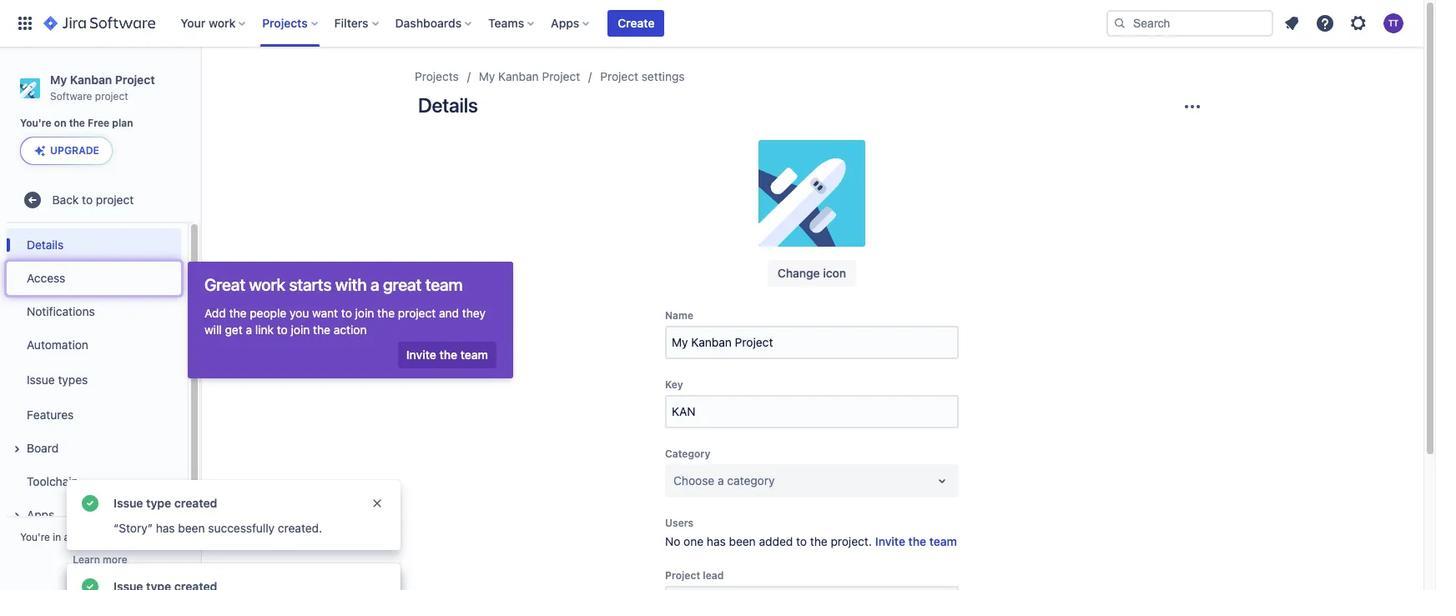 Task type: describe. For each thing, give the bounding box(es) containing it.
plan
[[112, 117, 133, 130]]

invite inside users no one has been added to the project. invite the team
[[875, 535, 906, 549]]

project inside my kanban project software project
[[115, 73, 155, 87]]

access link
[[7, 262, 181, 296]]

great
[[383, 275, 422, 295]]

project settings
[[600, 69, 685, 83]]

Search field
[[1107, 10, 1274, 37]]

features
[[27, 408, 74, 422]]

teams button
[[483, 10, 541, 37]]

0 vertical spatial details
[[418, 93, 478, 117]]

learn
[[73, 554, 100, 567]]

project lead
[[665, 570, 724, 583]]

created.
[[278, 522, 322, 536]]

features link
[[7, 399, 181, 433]]

in
[[53, 532, 61, 544]]

the left the project.
[[810, 535, 828, 549]]

with
[[335, 275, 367, 295]]

expand image
[[7, 507, 27, 527]]

your profile and settings image
[[1384, 13, 1404, 33]]

Key field
[[667, 397, 957, 427]]

apps inside button
[[27, 508, 54, 522]]

team inside users no one has been added to the project. invite the team
[[930, 535, 957, 549]]

dashboards button
[[390, 10, 478, 37]]

has inside users no one has been added to the project. invite the team
[[707, 535, 726, 549]]

a inside add the people you want to join the project and they will get a link to join the action
[[246, 323, 252, 337]]

details link
[[7, 229, 181, 262]]

notifications link
[[7, 296, 181, 329]]

project left lead
[[665, 570, 700, 583]]

learn more button
[[73, 554, 127, 568]]

my kanban project
[[479, 69, 580, 83]]

types
[[58, 373, 88, 387]]

toolchain link
[[7, 466, 181, 499]]

a right with
[[370, 275, 379, 295]]

change icon
[[778, 266, 847, 280]]

projects link
[[415, 67, 459, 87]]

the right on
[[69, 117, 85, 130]]

your work
[[181, 16, 236, 30]]

create
[[618, 16, 655, 30]]

my for my kanban project software project
[[50, 73, 67, 87]]

the down great
[[377, 306, 395, 321]]

settings
[[642, 69, 685, 83]]

dashboards
[[395, 16, 462, 30]]

dismiss image
[[371, 497, 384, 511]]

users
[[665, 517, 694, 530]]

details inside details link
[[27, 238, 64, 252]]

created
[[174, 497, 217, 511]]

key
[[665, 379, 683, 391]]

projects for projects popup button
[[262, 16, 308, 30]]

settings image
[[1349, 13, 1369, 33]]

a right choose
[[718, 474, 724, 488]]

expand image
[[7, 440, 27, 460]]

0 horizontal spatial has
[[156, 522, 175, 536]]

0 horizontal spatial invite the team button
[[398, 342, 497, 369]]

users element
[[665, 534, 959, 551]]

free
[[88, 117, 109, 130]]

starts
[[289, 275, 332, 295]]

add
[[204, 306, 226, 321]]

back to project
[[52, 193, 134, 207]]

filters
[[334, 16, 369, 30]]

lead
[[703, 570, 724, 583]]

apps button
[[7, 499, 181, 533]]

category
[[665, 448, 711, 461]]

great work starts with a great team
[[204, 275, 463, 295]]

want
[[312, 306, 338, 321]]

issue types
[[27, 373, 88, 387]]

on
[[54, 117, 66, 130]]

kanban for my kanban project software project
[[70, 73, 112, 87]]

more
[[103, 554, 127, 567]]

project settings link
[[600, 67, 685, 87]]

projects button
[[257, 10, 324, 37]]

kanban for my kanban project
[[498, 69, 539, 83]]

your work button
[[175, 10, 252, 37]]

project down primary element at the top of the page
[[542, 69, 580, 83]]

project inside add the people you want to join the project and they will get a link to join the action
[[398, 306, 436, 321]]

issue type created
[[114, 497, 217, 511]]

team-
[[72, 532, 101, 544]]

primary element
[[10, 0, 1107, 47]]

change
[[778, 266, 820, 280]]

my kanban project software project
[[50, 73, 155, 102]]

one
[[684, 535, 704, 549]]

project.
[[831, 535, 872, 549]]

issue types link
[[7, 363, 181, 399]]

a right in
[[64, 532, 69, 544]]

1 vertical spatial join
[[291, 323, 310, 337]]

apps inside popup button
[[551, 16, 580, 30]]

"story" has been successfully created.
[[114, 522, 322, 536]]

success image
[[80, 494, 100, 514]]

and
[[439, 306, 459, 321]]

automation link
[[7, 329, 181, 363]]

icon
[[823, 266, 847, 280]]

choose
[[674, 474, 715, 488]]

Name field
[[667, 328, 957, 358]]



Task type: vqa. For each thing, say whether or not it's contained in the screenshot.
SHOW SUBTASKS image to the top
no



Task type: locate. For each thing, give the bounding box(es) containing it.
my inside my kanban project link
[[479, 69, 495, 83]]

to right added in the right bottom of the page
[[796, 535, 807, 549]]

work for great
[[249, 275, 285, 295]]

1 horizontal spatial invite the team button
[[875, 534, 957, 551]]

project down great
[[398, 306, 436, 321]]

you're for you're in a team-managed project
[[20, 532, 50, 544]]

invite the team button
[[398, 342, 497, 369], [875, 534, 957, 551]]

details down "projects" link on the left of the page
[[418, 93, 478, 117]]

team inside button
[[461, 348, 488, 362]]

you're in a team-managed project
[[20, 532, 180, 544]]

users no one has been added to the project. invite the team
[[665, 517, 957, 549]]

teams
[[488, 16, 524, 30]]

a
[[370, 275, 379, 295], [246, 323, 252, 337], [718, 474, 724, 488], [64, 532, 69, 544]]

kanban down teams dropdown button
[[498, 69, 539, 83]]

create button
[[608, 10, 665, 37]]

notifications image
[[1282, 13, 1302, 33]]

people
[[250, 306, 286, 321]]

you're for you're on the free plan
[[20, 117, 51, 130]]

search image
[[1113, 17, 1127, 30]]

board button
[[7, 433, 181, 466]]

invite inside button
[[406, 348, 437, 362]]

projects inside popup button
[[262, 16, 308, 30]]

my up software
[[50, 73, 67, 87]]

apps right teams dropdown button
[[551, 16, 580, 30]]

upgrade button
[[21, 138, 112, 165]]

upgrade
[[50, 145, 99, 157]]

work inside your work dropdown button
[[209, 16, 236, 30]]

2 vertical spatial team
[[930, 535, 957, 549]]

1 vertical spatial team
[[461, 348, 488, 362]]

jira software image
[[43, 13, 155, 33], [43, 13, 155, 33]]

type
[[146, 497, 171, 511]]

team down open image
[[930, 535, 957, 549]]

work right your
[[209, 16, 236, 30]]

project
[[542, 69, 580, 83], [600, 69, 639, 83], [115, 73, 155, 87], [665, 570, 700, 583]]

you're on the free plan
[[20, 117, 133, 130]]

software
[[50, 90, 92, 102]]

the
[[69, 117, 85, 130], [229, 306, 247, 321], [377, 306, 395, 321], [313, 323, 331, 337], [440, 348, 458, 362], [810, 535, 828, 549], [909, 535, 927, 549]]

change icon button
[[768, 260, 857, 287]]

join up action
[[355, 306, 374, 321]]

the right the project.
[[909, 535, 927, 549]]

open image
[[932, 472, 952, 492]]

has
[[156, 522, 175, 536], [707, 535, 726, 549]]

0 horizontal spatial join
[[291, 323, 310, 337]]

0 horizontal spatial apps
[[27, 508, 54, 522]]

my right "projects" link on the left of the page
[[479, 69, 495, 83]]

will
[[204, 323, 222, 337]]

1 horizontal spatial kanban
[[498, 69, 539, 83]]

1 vertical spatial apps
[[27, 508, 54, 522]]

1 vertical spatial invite the team button
[[875, 534, 957, 551]]

issue
[[27, 373, 55, 387], [114, 497, 143, 511]]

invite right the project.
[[875, 535, 906, 549]]

1 horizontal spatial projects
[[415, 69, 459, 83]]

invite the team
[[406, 348, 488, 362]]

my
[[479, 69, 495, 83], [50, 73, 67, 87]]

great
[[204, 275, 245, 295]]

notifications
[[27, 305, 95, 319]]

my kanban project link
[[479, 67, 580, 87]]

choose a category
[[674, 474, 775, 488]]

0 horizontal spatial issue
[[27, 373, 55, 387]]

details up access
[[27, 238, 64, 252]]

1 vertical spatial details
[[27, 238, 64, 252]]

0 horizontal spatial projects
[[262, 16, 308, 30]]

more image
[[1183, 97, 1203, 117]]

board
[[27, 441, 59, 456]]

invite down great
[[406, 348, 437, 362]]

work for your
[[209, 16, 236, 30]]

project up plan
[[115, 73, 155, 87]]

apps button
[[546, 10, 596, 37]]

invite
[[406, 348, 437, 362], [875, 535, 906, 549]]

to inside users no one has been added to the project. invite the team
[[796, 535, 807, 549]]

1 horizontal spatial work
[[249, 275, 285, 295]]

been left added in the right bottom of the page
[[729, 535, 756, 549]]

project inside my kanban project software project
[[95, 90, 128, 102]]

the down want
[[313, 323, 331, 337]]

0 horizontal spatial work
[[209, 16, 236, 30]]

invite the team button right the project.
[[875, 534, 957, 551]]

the down and
[[440, 348, 458, 362]]

0 vertical spatial apps
[[551, 16, 580, 30]]

appswitcher icon image
[[15, 13, 35, 33]]

a right get
[[246, 323, 252, 337]]

back to project link
[[7, 184, 194, 217]]

0 horizontal spatial kanban
[[70, 73, 112, 87]]

learn more
[[73, 554, 127, 567]]

no
[[665, 535, 681, 549]]

1 vertical spatial invite
[[875, 535, 906, 549]]

0 vertical spatial issue
[[27, 373, 55, 387]]

you're
[[20, 117, 51, 130], [20, 532, 50, 544]]

project left settings
[[600, 69, 639, 83]]

add the people you want to join the project and they will get a link to join the action
[[204, 306, 486, 337]]

help image
[[1315, 13, 1336, 33]]

the up get
[[229, 306, 247, 321]]

invite the team button down and
[[398, 342, 497, 369]]

you
[[290, 306, 309, 321]]

join
[[355, 306, 374, 321], [291, 323, 310, 337]]

1 horizontal spatial join
[[355, 306, 374, 321]]

been inside users no one has been added to the project. invite the team
[[729, 535, 756, 549]]

0 horizontal spatial been
[[178, 522, 205, 536]]

has down the issue type created
[[156, 522, 175, 536]]

projects
[[262, 16, 308, 30], [415, 69, 459, 83]]

get
[[225, 323, 243, 337]]

work up people
[[249, 275, 285, 295]]

projects left "filters"
[[262, 16, 308, 30]]

0 vertical spatial invite
[[406, 348, 437, 362]]

to
[[82, 193, 93, 207], [341, 306, 352, 321], [277, 323, 288, 337], [796, 535, 807, 549]]

successfully
[[208, 522, 275, 536]]

1 vertical spatial you're
[[20, 532, 50, 544]]

1 horizontal spatial been
[[729, 535, 756, 549]]

1 horizontal spatial my
[[479, 69, 495, 83]]

2 you're from the top
[[20, 532, 50, 544]]

join down you
[[291, 323, 310, 337]]

1 horizontal spatial issue
[[114, 497, 143, 511]]

has right one
[[707, 535, 726, 549]]

they
[[462, 306, 486, 321]]

1 you're from the top
[[20, 117, 51, 130]]

kanban up software
[[70, 73, 112, 87]]

kanban inside my kanban project software project
[[70, 73, 112, 87]]

kanban
[[498, 69, 539, 83], [70, 73, 112, 87]]

0 vertical spatial projects
[[262, 16, 308, 30]]

1 horizontal spatial has
[[707, 535, 726, 549]]

action
[[334, 323, 367, 337]]

banner containing your work
[[0, 0, 1424, 47]]

back
[[52, 193, 79, 207]]

group
[[7, 224, 181, 538]]

access
[[27, 271, 65, 285]]

group containing details
[[7, 224, 181, 538]]

you're left in
[[20, 532, 50, 544]]

team down they
[[461, 348, 488, 362]]

1 vertical spatial issue
[[114, 497, 143, 511]]

0 vertical spatial join
[[355, 306, 374, 321]]

automation
[[27, 338, 88, 352]]

project down the issue type created
[[147, 532, 180, 544]]

you're left on
[[20, 117, 51, 130]]

filters button
[[329, 10, 385, 37]]

issue up "story"
[[114, 497, 143, 511]]

1 horizontal spatial details
[[418, 93, 478, 117]]

link
[[255, 323, 274, 337]]

0 vertical spatial invite the team button
[[398, 342, 497, 369]]

0 vertical spatial you're
[[20, 117, 51, 130]]

project
[[95, 90, 128, 102], [96, 193, 134, 207], [398, 306, 436, 321], [147, 532, 180, 544]]

my inside my kanban project software project
[[50, 73, 67, 87]]

project up plan
[[95, 90, 128, 102]]

to right link
[[277, 323, 288, 337]]

your
[[181, 16, 206, 30]]

sidebar navigation image
[[182, 67, 219, 100]]

to up action
[[341, 306, 352, 321]]

0 vertical spatial team
[[425, 275, 463, 295]]

"story"
[[114, 522, 153, 536]]

details
[[418, 93, 478, 117], [27, 238, 64, 252]]

0 horizontal spatial invite
[[406, 348, 437, 362]]

team up and
[[425, 275, 463, 295]]

been
[[178, 522, 205, 536], [729, 535, 756, 549]]

been down created
[[178, 522, 205, 536]]

project right back
[[96, 193, 134, 207]]

projects down dashboards popup button
[[415, 69, 459, 83]]

my for my kanban project
[[479, 69, 495, 83]]

issue for issue type created
[[114, 497, 143, 511]]

managed
[[101, 532, 144, 544]]

issue for issue types
[[27, 373, 55, 387]]

to right back
[[82, 193, 93, 207]]

1 vertical spatial work
[[249, 275, 285, 295]]

banner
[[0, 0, 1424, 47]]

success image
[[80, 578, 100, 591], [80, 578, 100, 591]]

1 vertical spatial projects
[[415, 69, 459, 83]]

apps up in
[[27, 508, 54, 522]]

work
[[209, 16, 236, 30], [249, 275, 285, 295]]

1 horizontal spatial apps
[[551, 16, 580, 30]]

0 vertical spatial work
[[209, 16, 236, 30]]

name
[[665, 310, 694, 322]]

toolchain
[[27, 475, 78, 489]]

0 horizontal spatial details
[[27, 238, 64, 252]]

project avatar image
[[759, 140, 866, 247]]

issue left types
[[27, 373, 55, 387]]

the inside button
[[440, 348, 458, 362]]

1 horizontal spatial invite
[[875, 535, 906, 549]]

projects for "projects" link on the left of the page
[[415, 69, 459, 83]]

0 horizontal spatial my
[[50, 73, 67, 87]]

added
[[759, 535, 793, 549]]

category
[[727, 474, 775, 488]]

issue inside group
[[27, 373, 55, 387]]



